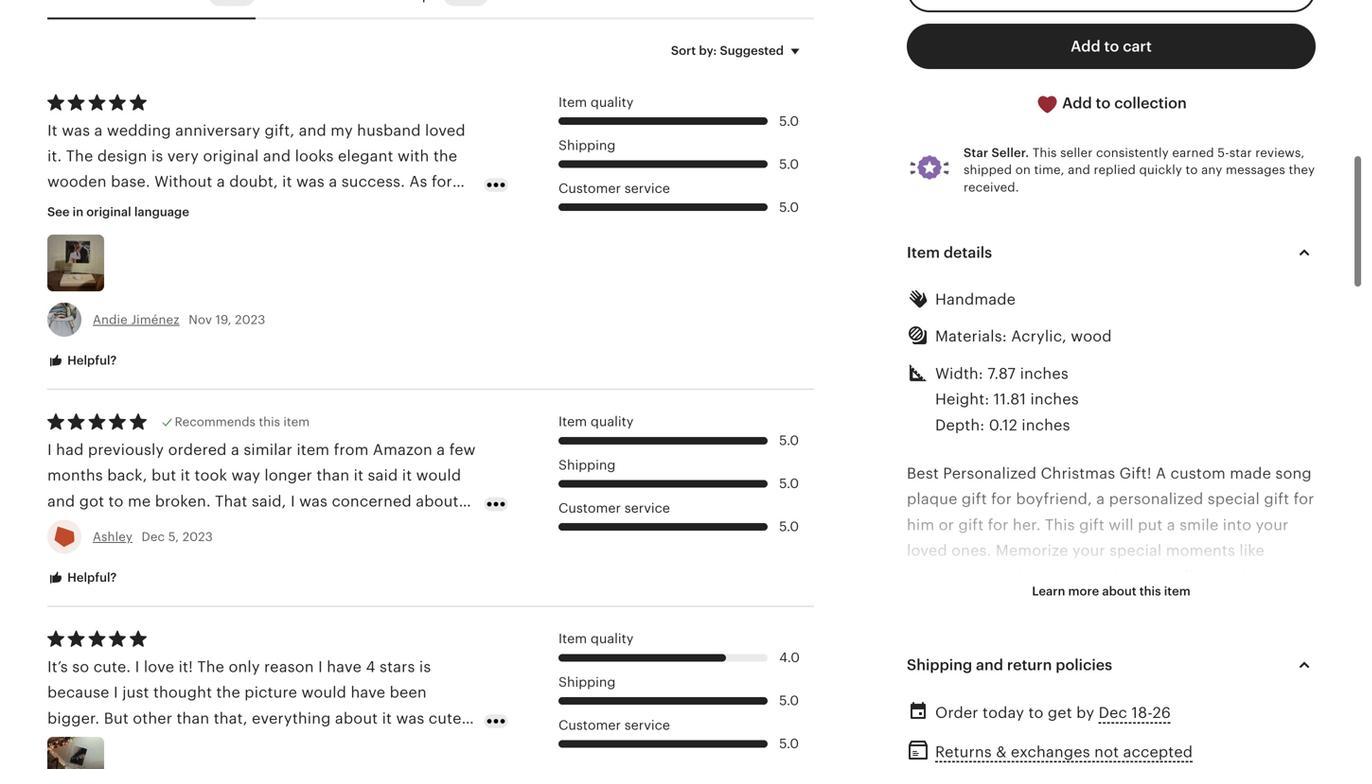 Task type: locate. For each thing, give the bounding box(es) containing it.
had
[[56, 442, 84, 459]]

your
[[1256, 517, 1289, 534], [1072, 543, 1105, 560], [1153, 620, 1186, 637], [907, 748, 940, 766]]

2 vertical spatial special
[[1081, 594, 1133, 611]]

anniversary up "message!"
[[907, 568, 992, 585]]

but up "broken."
[[151, 467, 176, 484]]

my up elegant
[[331, 122, 353, 139]]

1 vertical spatial helpful? button
[[33, 561, 131, 596]]

anniversary up wife
[[964, 697, 1049, 714]]

special up into
[[1208, 491, 1260, 508]]

0 horizontal spatial song
[[1045, 568, 1081, 585]]

1 vertical spatial with
[[416, 519, 447, 536]]

1 horizontal spatial my
[[331, 122, 353, 139]]

to right going
[[319, 570, 335, 587]]

get
[[1048, 705, 1072, 722]]

7 5.0 from the top
[[779, 693, 799, 709]]

it left took
[[180, 467, 190, 484]]

so inside the it was a wedding anniversary gift, and my husband loved it. the design is very original and looks elegant with the wooden base. without a doubt, it was a success. as for shipping, it arrived earlier than expected, so wonderful.
[[357, 199, 374, 216]]

returns
[[935, 744, 992, 761]]

1 vertical spatial the
[[197, 659, 224, 676]]

helpful? button down ashley link
[[33, 561, 131, 596]]

item for it was a wedding anniversary gift, and my husband loved it. the design is very original and looks elegant with the wooden base. without a doubt, it was a success. as for shipping, it arrived earlier than expected, so wonderful.
[[559, 95, 587, 110]]

2 horizontal spatial my
[[354, 519, 377, 536]]

with up the 'great'
[[996, 568, 1028, 585]]

long
[[213, 545, 246, 562]]

or down partner.
[[1042, 748, 1057, 766]]

add to collection button
[[907, 81, 1316, 127]]

0 vertical spatial customer
[[559, 181, 621, 196]]

1 vertical spatial love
[[144, 659, 174, 676]]

service for it was a wedding anniversary gift, and my husband loved it. the design is very original and looks elegant with the wooden base. without a doubt, it was a success. as for shipping, it arrived earlier than expected, so wonderful.
[[624, 181, 670, 196]]

ashley link
[[93, 530, 133, 544]]

1 vertical spatial quality
[[591, 414, 634, 429]]

0 horizontal spatial loved
[[425, 122, 466, 139]]

is down the i'd
[[321, 545, 333, 562]]

so
[[357, 199, 374, 216], [72, 659, 89, 676]]

0 vertical spatial love
[[339, 570, 369, 587]]

decor!
[[1070, 620, 1118, 637]]

the right it. on the left
[[66, 148, 93, 165]]

cute
[[429, 710, 462, 727]]

smile
[[1180, 517, 1219, 534]]

about down 4
[[335, 710, 378, 727]]

didn't
[[131, 545, 174, 562]]

to inside button
[[1096, 95, 1111, 112]]

0 horizontal spatial original
[[86, 205, 131, 219]]

2 customer from the top
[[559, 501, 621, 516]]

1 horizontal spatial wedding
[[1061, 748, 1126, 766]]

2 vertical spatial anniversary
[[964, 697, 1049, 714]]

1 service from the top
[[624, 181, 670, 196]]

ashley
[[93, 530, 133, 544]]

for inside the it was a wedding anniversary gift, and my husband loved it. the design is very original and looks elegant with the wooden base. without a doubt, it was a success. as for shipping, it arrived earlier than expected, so wonderful.
[[432, 173, 452, 190]]

a up the "design"
[[94, 122, 103, 139]]

quality for i had previously ordered a similar item from amazon a few months back, but it took way longer than it said it would and got to me broken. that said, i was concerned about trying to order it again, but figured i'd try my luck with etsy, and it didn't take long at all and is absolutely beautiful! i think my fiancee is going to love it!!
[[591, 414, 634, 429]]

1 vertical spatial anniversary
[[907, 568, 992, 585]]

2 item quality from the top
[[559, 414, 634, 429]]

0 vertical spatial this
[[259, 415, 280, 429]]

so down success.
[[357, 199, 374, 216]]

i right cute.
[[135, 659, 140, 676]]

gift down husband, at the right bottom
[[1187, 723, 1212, 740]]

wedding
[[107, 122, 171, 139], [1061, 748, 1126, 766]]

item quality for it was a wedding anniversary gift, and my husband loved it. the design is very original and looks elegant with the wooden base. without a doubt, it was a success. as for shipping, it arrived earlier than expected, so wonderful.
[[559, 95, 634, 110]]

2023
[[235, 313, 265, 327], [182, 530, 213, 544]]

width:
[[935, 365, 983, 382]]

quality for it was a wedding anniversary gift, and my husband loved it. the design is very original and looks elegant with the wooden base. without a doubt, it was a success. as for shipping, it arrived earlier than expected, so wonderful.
[[591, 95, 634, 110]]

reviews,
[[1256, 146, 1305, 160]]

0 vertical spatial have
[[327, 659, 362, 676]]

plaque
[[907, 491, 958, 508]]

your down girlfriend,
[[907, 748, 940, 766]]

1 vertical spatial than
[[317, 467, 350, 484]]

would inside i had previously ordered a similar item from amazon a few months back, but it took way longer than it said it would and got to me broken. that said, i was concerned about trying to order it again, but figured i'd try my luck with etsy, and it didn't take long at all and is absolutely beautiful! i think my fiancee is going to love it!!
[[416, 467, 461, 484]]

shipping for it's so cute. i love it! the only reason i have 4 stars is because i just thought the picture would have been bigger. but other than that, everything about it was cute 🥰
[[559, 675, 616, 690]]

1 horizontal spatial this
[[1140, 585, 1161, 599]]

it inside the it was a wedding anniversary gift, and my husband loved it. the design is very original and looks elegant with the wooden base. without a doubt, it was a success. as for shipping, it arrived earlier than expected, so wonderful.
[[47, 122, 58, 139]]

and down seller
[[1068, 163, 1091, 177]]

that,
[[214, 710, 248, 727]]

so right it's
[[72, 659, 89, 676]]

1 quality from the top
[[591, 95, 634, 110]]

1 vertical spatial special
[[1110, 543, 1162, 560]]

item quality for i had previously ordered a similar item from amazon a few months back, but it took way longer than it said it would and got to me broken. that said, i was concerned about trying to order it again, but figured i'd try my luck with etsy, and it didn't take long at all and is absolutely beautiful! i think my fiancee is going to love it!!
[[559, 414, 634, 429]]

item inside learn more about this item dropdown button
[[1164, 585, 1191, 599]]

0 vertical spatial it
[[47, 122, 58, 139]]

0 vertical spatial helpful?
[[64, 354, 117, 368]]

details
[[944, 244, 992, 261]]

1 horizontal spatial boyfriend,
[[1108, 697, 1184, 714]]

5 5.0 from the top
[[779, 476, 799, 491]]

is left 'very'
[[151, 148, 163, 165]]

moments
[[1166, 543, 1235, 560]]

love left the it!
[[144, 659, 174, 676]]

is up the not
[[1115, 723, 1127, 740]]

0 vertical spatial the
[[433, 148, 457, 165]]

item inside i had previously ordered a similar item from amazon a few months back, but it took way longer than it said it would and got to me broken. that said, i was concerned about trying to order it again, but figured i'd try my luck with etsy, and it didn't take long at all and is absolutely beautiful! i think my fiancee is going to love it!!
[[297, 442, 330, 459]]

the inside 'it's so cute. i love it! the only reason i have 4 stars is because i just thought the picture would have been bigger. but other than that, everything about it was cute 🥰'
[[197, 659, 224, 676]]

2023 right 19,
[[235, 313, 265, 327]]

than down doubt,
[[241, 199, 274, 216]]

days
[[1137, 594, 1171, 611]]

2 vertical spatial item quality
[[559, 632, 634, 647]]

beautiful!
[[47, 570, 118, 587]]

loved inside best personalized christmas gift! a custom made song plaque gift for boyfriend, a personalized special gift for him or gift for her. this gift will put a smile into your loved ones. memorize your special moments like anniversary with a song or photo acrylic, send a private message! great gift for special days as celebration, home accessory, new decor! get your acrylic photo glass gift now!
[[907, 543, 947, 560]]

dec right by
[[1099, 705, 1127, 722]]

helpful? down etsy,
[[64, 571, 117, 585]]

loved
[[425, 122, 466, 139], [907, 543, 947, 560]]

my
[[331, 122, 353, 139], [354, 519, 377, 536], [172, 570, 194, 587]]

dec up didn't
[[142, 530, 165, 544]]

0 vertical spatial than
[[241, 199, 274, 216]]

inches right 11.81
[[1030, 391, 1079, 408]]

personalized
[[1109, 491, 1204, 508]]

have down 4
[[351, 685, 385, 702]]

0 vertical spatial item quality
[[559, 95, 634, 110]]

song down memorize
[[1045, 568, 1081, 585]]

0 vertical spatial service
[[624, 181, 670, 196]]

with right luck
[[416, 519, 447, 536]]

than inside 'it's so cute. i love it! the only reason i have 4 stars is because i just thought the picture would have been bigger. but other than that, everything about it was cute 🥰'
[[177, 710, 210, 727]]

tab list
[[47, 0, 814, 19]]

add for add to collection
[[1062, 95, 1092, 112]]

0 horizontal spatial boyfriend,
[[1016, 491, 1092, 508]]

boyfriend, inside best personalized christmas gift! a custom made song plaque gift for boyfriend, a personalized special gift for him or gift for her. this gift will put a smile into your loved ones. memorize your special moments like anniversary with a song or photo acrylic, send a private message! great gift for special days as celebration, home accessory, new decor! get your acrylic photo glass gift now!
[[1016, 491, 1092, 508]]

this right her.
[[1045, 517, 1075, 534]]

boyfriend, up great
[[1108, 697, 1184, 714]]

3 quality from the top
[[591, 632, 634, 647]]

than inside the it was a wedding anniversary gift, and my husband loved it. the design is very original and looks elegant with the wooden base. without a doubt, it was a success. as for shipping, it arrived earlier than expected, so wonderful.
[[241, 199, 274, 216]]

0 horizontal spatial the
[[216, 685, 240, 702]]

with
[[398, 148, 429, 165], [416, 519, 447, 536], [996, 568, 1028, 585]]

helpful? button down andie on the left of the page
[[33, 344, 131, 379]]

2 horizontal spatial about
[[1102, 585, 1137, 599]]

going
[[273, 570, 315, 587]]

1 horizontal spatial original
[[203, 148, 259, 165]]

1 horizontal spatial the
[[197, 659, 224, 676]]

would down few
[[416, 467, 461, 484]]

0 horizontal spatial about
[[335, 710, 378, 727]]

customer service for it was a wedding anniversary gift, and my husband loved it. the design is very original and looks elegant with the wooden base. without a doubt, it was a success. as for shipping, it arrived earlier than expected, so wonderful.
[[559, 181, 670, 196]]

1 vertical spatial service
[[624, 501, 670, 516]]

to inside perfect anniversary gift for boyfriend, husband, girlfriend, wife or partner. it is a great gift to celebrate your engagement or wedding anniversary, cherish t
[[1216, 723, 1232, 740]]

gift up ones.
[[958, 517, 984, 534]]

0 horizontal spatial but
[[151, 467, 176, 484]]

item up "similar"
[[283, 415, 310, 429]]

inches down acrylic,
[[1020, 365, 1069, 382]]

about right more
[[1102, 585, 1137, 599]]

wedding up the "design"
[[107, 122, 171, 139]]

1 horizontal spatial 2023
[[235, 313, 265, 327]]

now!
[[983, 646, 1020, 663]]

4 5.0 from the top
[[779, 433, 799, 448]]

a
[[1156, 465, 1166, 482]]

2 service from the top
[[624, 501, 670, 516]]

1 vertical spatial 2023
[[182, 530, 213, 544]]

0 horizontal spatial would
[[301, 685, 347, 702]]

this left as
[[1140, 585, 1161, 599]]

my right try
[[354, 519, 377, 536]]

wife
[[984, 723, 1015, 740]]

about inside dropdown button
[[1102, 585, 1137, 599]]

6 5.0 from the top
[[779, 519, 799, 535]]

0 horizontal spatial love
[[144, 659, 174, 676]]

0 vertical spatial with
[[398, 148, 429, 165]]

0 vertical spatial but
[[151, 467, 176, 484]]

item down moments
[[1164, 585, 1191, 599]]

1 vertical spatial dec
[[1099, 705, 1127, 722]]

3 item quality from the top
[[559, 632, 634, 647]]

i
[[47, 442, 52, 459], [291, 493, 295, 510], [122, 570, 126, 587], [135, 659, 140, 676], [318, 659, 323, 676], [114, 685, 118, 702]]

view details of this review photo by berlin image
[[47, 738, 104, 770]]

0 vertical spatial would
[[416, 467, 461, 484]]

3 service from the top
[[624, 718, 670, 733]]

add inside 'button'
[[1071, 38, 1101, 55]]

glass
[[907, 646, 947, 663]]

2 vertical spatial service
[[624, 718, 670, 733]]

is
[[151, 148, 163, 165], [321, 545, 333, 562], [257, 570, 268, 587], [419, 659, 431, 676], [1115, 723, 1127, 740]]

0 vertical spatial customer service
[[559, 181, 670, 196]]

1 horizontal spatial love
[[339, 570, 369, 587]]

and inside this seller consistently earned 5-star reviews, shipped on time, and replied quickly to any messages they received.
[[1068, 163, 1091, 177]]

1 vertical spatial song
[[1045, 568, 1081, 585]]

husband
[[357, 122, 421, 139]]

cart
[[1123, 38, 1152, 55]]

loved right husband
[[425, 122, 466, 139]]

0 horizontal spatial than
[[177, 710, 210, 727]]

0 vertical spatial dec
[[142, 530, 165, 544]]

a down like
[[1251, 568, 1259, 585]]

anniversary inside best personalized christmas gift! a custom made song plaque gift for boyfriend, a personalized special gift for him or gift for her. this gift will put a smile into your loved ones. memorize your special moments like anniversary with a song or photo acrylic, send a private message! great gift for special days as celebration, home accessory, new decor! get your acrylic photo glass gift now!
[[907, 568, 992, 585]]

special up decor!
[[1081, 594, 1133, 611]]

this
[[1033, 146, 1057, 160], [1045, 517, 1075, 534]]

3 customer from the top
[[559, 718, 621, 733]]

the inside 'it's so cute. i love it! the only reason i have 4 stars is because i just thought the picture would have been bigger. but other than that, everything about it was cute 🥰'
[[216, 685, 240, 702]]

been
[[390, 685, 427, 702]]

helpful? down andie on the left of the page
[[64, 354, 117, 368]]

0 vertical spatial quality
[[591, 95, 634, 110]]

1 vertical spatial wedding
[[1061, 748, 1126, 766]]

said,
[[252, 493, 286, 510]]

sort
[[671, 43, 696, 58]]

about inside 'it's so cute. i love it! the only reason i have 4 stars is because i just thought the picture would have been bigger. but other than that, everything about it was cute 🥰'
[[335, 710, 378, 727]]

11.81
[[994, 391, 1026, 408]]

in
[[73, 205, 83, 219]]

very
[[167, 148, 199, 165]]

0 vertical spatial boyfriend,
[[1016, 491, 1092, 508]]

it
[[282, 173, 292, 190], [120, 199, 130, 216], [180, 467, 190, 484], [354, 467, 364, 484], [402, 467, 412, 484], [159, 519, 169, 536], [117, 545, 127, 562], [382, 710, 392, 727]]

1 vertical spatial helpful?
[[64, 571, 117, 585]]

to down earned
[[1186, 163, 1198, 177]]

song right made at right bottom
[[1276, 465, 1312, 482]]

0 vertical spatial special
[[1208, 491, 1260, 508]]

1 vertical spatial so
[[72, 659, 89, 676]]

inches right 0.12
[[1022, 417, 1070, 434]]

1 customer from the top
[[559, 181, 621, 196]]

1 horizontal spatial the
[[433, 148, 457, 165]]

i left the think
[[122, 570, 126, 587]]

gift
[[951, 646, 978, 663]]

2 vertical spatial customer
[[559, 718, 621, 733]]

2 vertical spatial about
[[335, 710, 378, 727]]

1 vertical spatial would
[[301, 685, 347, 702]]

time,
[[1034, 163, 1065, 177]]

my inside the it was a wedding anniversary gift, and my husband loved it. the design is very original and looks elegant with the wooden base. without a doubt, it was a success. as for shipping, it arrived earlier than expected, so wonderful.
[[331, 122, 353, 139]]

earned
[[1172, 146, 1214, 160]]

original inside the it was a wedding anniversary gift, and my husband loved it. the design is very original and looks elegant with the wooden base. without a doubt, it was a success. as for shipping, it arrived earlier than expected, so wonderful.
[[203, 148, 259, 165]]

1 horizontal spatial than
[[241, 199, 274, 216]]

for
[[432, 173, 452, 190], [991, 491, 1012, 508], [1294, 491, 1314, 508], [988, 517, 1009, 534], [1056, 594, 1077, 611], [1083, 697, 1103, 714]]

this inside this seller consistently earned 5-star reviews, shipped on time, and replied quickly to any messages they received.
[[1033, 146, 1057, 160]]

from
[[334, 442, 369, 459]]

only
[[229, 659, 260, 676]]

was up it. on the left
[[62, 122, 90, 139]]

sort by: suggested
[[671, 43, 784, 58]]

for down the personalized
[[991, 491, 1012, 508]]

see in original language button
[[33, 195, 203, 229]]

item for it's so cute. i love it! the only reason i have 4 stars is because i just thought the picture would have been bigger. but other than that, everything about it was cute 🥰
[[559, 632, 587, 647]]

try
[[330, 519, 350, 536]]

the
[[433, 148, 457, 165], [216, 685, 240, 702]]

with inside the it was a wedding anniversary gift, and my husband loved it. the design is very original and looks elegant with the wooden base. without a doubt, it was a success. as for shipping, it arrived earlier than expected, so wonderful.
[[398, 148, 429, 165]]

0 vertical spatial add
[[1071, 38, 1101, 55]]

1 horizontal spatial loved
[[907, 543, 947, 560]]

0 horizontal spatial so
[[72, 659, 89, 676]]

your up more
[[1072, 543, 1105, 560]]

or left photo
[[1085, 568, 1101, 585]]

a down memorize
[[1032, 568, 1041, 585]]

home
[[907, 620, 949, 637]]

to left get
[[1028, 705, 1044, 722]]

helpful? button
[[33, 344, 131, 379], [33, 561, 131, 596]]

customer service for i had previously ordered a similar item from amazon a few months back, but it took way longer than it said it would and got to me broken. that said, i was concerned about trying to order it again, but figured i'd try my luck with etsy, and it didn't take long at all and is absolutely beautiful! i think my fiancee is going to love it!!
[[559, 501, 670, 516]]

shipping and return policies button
[[890, 643, 1333, 688]]

item
[[559, 95, 587, 110], [907, 244, 940, 261], [559, 414, 587, 429], [559, 632, 587, 647]]

private
[[1263, 568, 1315, 585]]

is inside 'it's so cute. i love it! the only reason i have 4 stars is because i just thought the picture would have been bigger. but other than that, everything about it was cute 🥰'
[[419, 659, 431, 676]]

view details of this review photo by andie jiménez image
[[47, 235, 104, 292]]

2 5.0 from the top
[[779, 157, 799, 172]]

2 vertical spatial customer service
[[559, 718, 670, 733]]

1 vertical spatial this
[[1045, 517, 1075, 534]]

1 customer service from the top
[[559, 181, 670, 196]]

accessory,
[[953, 620, 1031, 637]]

a down 18-
[[1131, 723, 1140, 740]]

3 customer service from the top
[[559, 718, 670, 733]]

boyfriend,
[[1016, 491, 1092, 508], [1108, 697, 1184, 714]]

1 horizontal spatial would
[[416, 467, 461, 484]]

but
[[151, 467, 176, 484], [222, 519, 247, 536]]

1 vertical spatial about
[[1102, 585, 1137, 599]]

item
[[283, 415, 310, 429], [297, 442, 330, 459], [1164, 585, 1191, 599]]

with up 'as'
[[398, 148, 429, 165]]

me
[[128, 493, 151, 510]]

for right get
[[1083, 697, 1103, 714]]

my down the take
[[172, 570, 194, 587]]

to left collection
[[1096, 95, 1111, 112]]

anniversary up 'very'
[[175, 122, 260, 139]]

this
[[259, 415, 280, 429], [1140, 585, 1161, 599]]

memorize
[[996, 543, 1068, 560]]

love left it!!
[[339, 570, 369, 587]]

item inside item details dropdown button
[[907, 244, 940, 261]]

original up doubt,
[[203, 148, 259, 165]]

was inside 'it's so cute. i love it! the only reason i have 4 stars is because i just thought the picture would have been bigger. but other than that, everything about it was cute 🥰'
[[396, 710, 424, 727]]

2 quality from the top
[[591, 414, 634, 429]]

dec
[[142, 530, 165, 544], [1099, 705, 1127, 722]]

looks
[[295, 148, 334, 165]]

1 horizontal spatial about
[[416, 493, 459, 510]]

the right the it!
[[197, 659, 224, 676]]

because
[[47, 685, 109, 702]]

loved down him on the bottom right
[[907, 543, 947, 560]]

0 horizontal spatial it
[[47, 122, 58, 139]]

0 horizontal spatial the
[[66, 148, 93, 165]]

love inside i had previously ordered a similar item from amazon a few months back, but it took way longer than it said it would and got to me broken. that said, i was concerned about trying to order it again, but figured i'd try my luck with etsy, and it didn't take long at all and is absolutely beautiful! i think my fiancee is going to love it!!
[[339, 570, 369, 587]]

the up wonderful. on the top of the page
[[433, 148, 457, 165]]

absolutely
[[337, 545, 414, 562]]

etsy,
[[47, 545, 81, 562]]

0 vertical spatial my
[[331, 122, 353, 139]]

2 vertical spatial quality
[[591, 632, 634, 647]]

0 vertical spatial wedding
[[107, 122, 171, 139]]

add to collection
[[1059, 95, 1187, 112]]

this up time,
[[1033, 146, 1057, 160]]

this inside dropdown button
[[1140, 585, 1161, 599]]

was up the i'd
[[299, 493, 328, 510]]

1 vertical spatial it
[[1101, 723, 1111, 740]]

1 vertical spatial customer service
[[559, 501, 670, 516]]

0 vertical spatial this
[[1033, 146, 1057, 160]]

boyfriend, down christmas
[[1016, 491, 1092, 508]]

to down husband, at the right bottom
[[1216, 723, 1232, 740]]

2 customer service from the top
[[559, 501, 670, 516]]

1 vertical spatial inches
[[1030, 391, 1079, 408]]

that
[[215, 493, 247, 510]]

or right wife
[[1019, 723, 1034, 740]]

as
[[409, 173, 427, 190]]

item quality for it's so cute. i love it! the only reason i have 4 stars is because i just thought the picture would have been bigger. but other than that, everything about it was cute 🥰
[[559, 632, 634, 647]]

than down the thought
[[177, 710, 210, 727]]

2 helpful? from the top
[[64, 571, 117, 585]]

was down been
[[396, 710, 424, 727]]

0 horizontal spatial this
[[259, 415, 280, 429]]

bigger.
[[47, 710, 100, 727]]

policies
[[1056, 657, 1112, 674]]

0 vertical spatial about
[[416, 493, 459, 510]]

celebration,
[[1196, 594, 1285, 611]]

but down that
[[222, 519, 247, 536]]

got
[[79, 493, 104, 510]]

1 horizontal spatial it
[[1101, 723, 1111, 740]]

0 horizontal spatial wedding
[[107, 122, 171, 139]]

add inside button
[[1062, 95, 1092, 112]]

item up longer
[[297, 442, 330, 459]]

2023 up the take
[[182, 530, 213, 544]]

boyfriend, inside perfect anniversary gift for boyfriend, husband, girlfriend, wife or partner. it is a great gift to celebrate your engagement or wedding anniversary, cherish t
[[1108, 697, 1184, 714]]

0 vertical spatial original
[[203, 148, 259, 165]]

it up it. on the left
[[47, 122, 58, 139]]

1 item quality from the top
[[559, 95, 634, 110]]

add up seller
[[1062, 95, 1092, 112]]

without
[[154, 173, 212, 190]]

1 vertical spatial add
[[1062, 95, 1092, 112]]

1 helpful? button from the top
[[33, 344, 131, 379]]

2 vertical spatial my
[[172, 570, 194, 587]]

0 vertical spatial loved
[[425, 122, 466, 139]]

star
[[1229, 146, 1252, 160]]

1 vertical spatial boyfriend,
[[1108, 697, 1184, 714]]

1 horizontal spatial song
[[1276, 465, 1312, 482]]

fiancee
[[198, 570, 252, 587]]

4.0
[[779, 650, 800, 665]]

0 vertical spatial so
[[357, 199, 374, 216]]

0 vertical spatial helpful? button
[[33, 344, 131, 379]]

partner.
[[1038, 723, 1097, 740]]

1 vertical spatial loved
[[907, 543, 947, 560]]

gift left will
[[1079, 517, 1105, 534]]



Task type: describe. For each thing, give the bounding box(es) containing it.
for up private
[[1294, 491, 1314, 508]]

to left me
[[108, 493, 124, 510]]

wood
[[1071, 328, 1112, 345]]

accepted
[[1123, 744, 1193, 761]]

0 vertical spatial 2023
[[235, 313, 265, 327]]

longer
[[265, 467, 312, 484]]

8 5.0 from the top
[[779, 737, 799, 752]]

0 vertical spatial inches
[[1020, 365, 1069, 382]]

dec 18-26 button
[[1099, 700, 1171, 727]]

and up trying
[[47, 493, 75, 510]]

0 horizontal spatial dec
[[142, 530, 165, 544]]

item details
[[907, 244, 992, 261]]

replied
[[1094, 163, 1136, 177]]

as
[[1176, 594, 1192, 611]]

collection
[[1114, 95, 1187, 112]]

to inside this seller consistently earned 5-star reviews, shipped on time, and replied quickly to any messages they received.
[[1186, 163, 1198, 177]]

love inside 'it's so cute. i love it! the only reason i have 4 stars is because i just thought the picture would have been bigger. but other than that, everything about it was cute 🥰'
[[144, 659, 174, 676]]

the inside the it was a wedding anniversary gift, and my husband loved it. the design is very original and looks elegant with the wooden base. without a doubt, it was a success. as for shipping, it arrived earlier than expected, so wonderful.
[[66, 148, 93, 165]]

they
[[1289, 163, 1315, 177]]

is down at
[[257, 570, 268, 587]]

order today to get by dec 18-26
[[935, 705, 1171, 722]]

concerned
[[332, 493, 412, 510]]

wedding inside perfect anniversary gift for boyfriend, husband, girlfriend, wife or partner. it is a great gift to celebrate your engagement or wedding anniversary, cherish t
[[1061, 748, 1126, 766]]

it left said at the left bottom of the page
[[354, 467, 364, 484]]

and inside dropdown button
[[976, 657, 1003, 674]]

for up 'new'
[[1056, 594, 1077, 611]]

item for i had previously ordered a similar item from amazon a few months back, but it took way longer than it said it would and got to me broken. that said, i was concerned about trying to order it again, but figured i'd try my luck with etsy, and it didn't take long at all and is absolutely beautiful! i think my fiancee is going to love it!!
[[559, 414, 587, 429]]

1 vertical spatial have
[[351, 685, 385, 702]]

cherish
[[1223, 748, 1277, 766]]

service for it's so cute. i love it! the only reason i have 4 stars is because i just thought the picture would have been bigger. but other than that, everything about it was cute 🥰
[[624, 718, 670, 733]]

about inside i had previously ordered a similar item from amazon a few months back, but it took way longer than it said it would and got to me broken. that said, i was concerned about trying to order it again, but figured i'd try my luck with etsy, and it didn't take long at all and is absolutely beautiful! i think my fiancee is going to love it!!
[[416, 493, 459, 510]]

it's
[[47, 659, 68, 676]]

the inside the it was a wedding anniversary gift, and my husband loved it. the design is very original and looks elegant with the wooden base. without a doubt, it was a success. as for shipping, it arrived earlier than expected, so wonderful.
[[433, 148, 457, 165]]

more
[[1068, 585, 1099, 599]]

your down as
[[1153, 620, 1186, 637]]

gift up 'new'
[[1026, 594, 1052, 611]]

your up like
[[1256, 517, 1289, 534]]

it was a wedding anniversary gift, and my husband loved it. the design is very original and looks elegant with the wooden base. without a doubt, it was a success. as for shipping, it arrived earlier than expected, so wonderful.
[[47, 122, 466, 216]]

exchanges
[[1011, 744, 1090, 761]]

order
[[935, 705, 979, 722]]

2 helpful? button from the top
[[33, 561, 131, 596]]

expected,
[[279, 199, 352, 216]]

base.
[[111, 173, 150, 190]]

nov
[[189, 313, 212, 327]]

personalized
[[943, 465, 1037, 482]]

husband,
[[1188, 697, 1256, 714]]

is inside perfect anniversary gift for boyfriend, husband, girlfriend, wife or partner. it is a great gift to celebrate your engagement or wedding anniversary, cherish t
[[1115, 723, 1127, 740]]

at
[[250, 545, 264, 562]]

best
[[907, 465, 939, 482]]

anniversary inside the it was a wedding anniversary gift, and my husband loved it. the design is very original and looks elegant with the wooden base. without a doubt, it was a success. as for shipping, it arrived earlier than expected, so wonderful.
[[175, 122, 260, 139]]

loved inside the it was a wedding anniversary gift, and my husband loved it. the design is very original and looks elegant with the wooden base. without a doubt, it was a success. as for shipping, it arrived earlier than expected, so wonderful.
[[425, 122, 466, 139]]

get
[[1122, 620, 1149, 637]]

a left few
[[437, 442, 445, 459]]

months
[[47, 467, 103, 484]]

take
[[178, 545, 209, 562]]

return
[[1007, 657, 1052, 674]]

was down 'looks'
[[296, 173, 325, 190]]

a up the way
[[231, 442, 239, 459]]

a right put at the right bottom of page
[[1167, 517, 1176, 534]]

it right doubt,
[[282, 173, 292, 190]]

shipping for it was a wedding anniversary gift, and my husband loved it. the design is very original and looks elegant with the wooden base. without a doubt, it was a success. as for shipping, it arrived earlier than expected, so wonderful.
[[559, 138, 616, 153]]

customer for i had previously ordered a similar item from amazon a few months back, but it took way longer than it said it would and got to me broken. that said, i was concerned about trying to order it again, but figured i'd try my luck with etsy, and it didn't take long at all and is absolutely beautiful! i think my fiancee is going to love it!!
[[559, 501, 621, 516]]

luck
[[381, 519, 412, 536]]

gift down made at right bottom
[[1264, 491, 1290, 508]]

shipping for i had previously ordered a similar item from amazon a few months back, but it took way longer than it said it would and got to me broken. that said, i was concerned about trying to order it again, but figured i'd try my luck with etsy, and it didn't take long at all and is absolutely beautiful! i think my fiancee is going to love it!!
[[559, 457, 616, 473]]

not
[[1094, 744, 1119, 761]]

anniversary,
[[1130, 748, 1219, 766]]

acrylic,
[[1011, 328, 1067, 345]]

customer for it was a wedding anniversary gift, and my husband loved it. the design is very original and looks elegant with the wooden base. without a doubt, it was a success. as for shipping, it arrived earlier than expected, so wonderful.
[[559, 181, 621, 196]]

with inside i had previously ordered a similar item from amazon a few months back, but it took way longer than it said it would and got to me broken. that said, i was concerned about trying to order it again, but figured i'd try my luck with etsy, and it didn't take long at all and is absolutely beautiful! i think my fiancee is going to love it!!
[[416, 519, 447, 536]]

2 vertical spatial inches
[[1022, 417, 1070, 434]]

and down 'ashley'
[[85, 545, 113, 562]]

or right him on the bottom right
[[939, 517, 954, 534]]

add for add to cart
[[1071, 38, 1101, 55]]

amazon
[[373, 442, 433, 459]]

anniversary inside perfect anniversary gift for boyfriend, husband, girlfriend, wife or partner. it is a great gift to celebrate your engagement or wedding anniversary, cherish t
[[964, 697, 1049, 714]]

1 vertical spatial but
[[222, 519, 247, 536]]

🥰
[[47, 736, 63, 753]]

recommends this item
[[175, 415, 310, 429]]

gift up partner.
[[1053, 697, 1079, 714]]

it.
[[47, 148, 62, 165]]

it down the "base."
[[120, 199, 130, 216]]

everything
[[252, 710, 331, 727]]

christmas
[[1041, 465, 1115, 482]]

this inside best personalized christmas gift! a custom made song plaque gift for boyfriend, a personalized special gift for him or gift for her. this gift will put a smile into your loved ones. memorize your special moments like anniversary with a song or photo acrylic, send a private message! great gift for special days as celebration, home accessory, new decor! get your acrylic photo glass gift now!
[[1045, 517, 1075, 534]]

similar
[[244, 442, 292, 459]]

on
[[1015, 163, 1031, 177]]

see in original language
[[47, 205, 189, 219]]

shipping,
[[47, 199, 116, 216]]

&
[[996, 744, 1007, 761]]

to inside 'button'
[[1104, 38, 1119, 55]]

suggested
[[720, 43, 784, 58]]

it down 'ashley'
[[117, 545, 127, 562]]

would inside 'it's so cute. i love it! the only reason i have 4 stars is because i just thought the picture would have been bigger. but other than that, everything about it was cute 🥰'
[[301, 685, 347, 702]]

than inside i had previously ordered a similar item from amazon a few months back, but it took way longer than it said it would and got to me broken. that said, i was concerned about trying to order it again, but figured i'd try my luck with etsy, and it didn't take long at all and is absolutely beautiful! i think my fiancee is going to love it!!
[[317, 467, 350, 484]]

girlfriend,
[[907, 723, 980, 740]]

it up didn't
[[159, 519, 169, 536]]

star seller.
[[964, 146, 1029, 160]]

andie
[[93, 313, 128, 327]]

wedding inside the it was a wedding anniversary gift, and my husband loved it. the design is very original and looks elegant with the wooden base. without a doubt, it was a success. as for shipping, it arrived earlier than expected, so wonderful.
[[107, 122, 171, 139]]

and right all
[[290, 545, 317, 562]]

great
[[1144, 723, 1183, 740]]

said
[[368, 467, 398, 484]]

0 vertical spatial item
[[283, 415, 310, 429]]

elegant
[[338, 148, 393, 165]]

for inside perfect anniversary gift for boyfriend, husband, girlfriend, wife or partner. it is a great gift to celebrate your engagement or wedding anniversary, cherish t
[[1083, 697, 1103, 714]]

5-
[[1218, 146, 1229, 160]]

a up earlier
[[217, 173, 225, 190]]

for left her.
[[988, 517, 1009, 534]]

acrylic
[[1190, 620, 1241, 637]]

quality for it's so cute. i love it! the only reason i have 4 stars is because i just thought the picture would have been bigger. but other than that, everything about it was cute 🥰
[[591, 632, 634, 647]]

shipping inside dropdown button
[[907, 657, 972, 674]]

celebrate
[[1236, 723, 1306, 740]]

just
[[122, 685, 149, 702]]

learn more about this item button
[[1018, 575, 1205, 609]]

is inside the it was a wedding anniversary gift, and my husband loved it. the design is very original and looks elegant with the wooden base. without a doubt, it was a success. as for shipping, it arrived earlier than expected, so wonderful.
[[151, 148, 163, 165]]

0 vertical spatial song
[[1276, 465, 1312, 482]]

again,
[[173, 519, 218, 536]]

any
[[1201, 163, 1223, 177]]

a inside perfect anniversary gift for boyfriend, husband, girlfriend, wife or partner. it is a great gift to celebrate your engagement or wedding anniversary, cherish t
[[1131, 723, 1140, 740]]

it inside 'it's so cute. i love it! the only reason i have 4 stars is because i just thought the picture would have been bigger. but other than that, everything about it was cute 🥰'
[[382, 710, 392, 727]]

service for i had previously ordered a similar item from amazon a few months back, but it took way longer than it said it would and got to me broken. that said, i was concerned about trying to order it again, but figured i'd try my luck with etsy, and it didn't take long at all and is absolutely beautiful! i think my fiancee is going to love it!!
[[624, 501, 670, 516]]

previously
[[88, 442, 164, 459]]

i right said, at the bottom of the page
[[291, 493, 295, 510]]

customer service for it's so cute. i love it! the only reason i have 4 stars is because i just thought the picture would have been bigger. but other than that, everything about it was cute 🥰
[[559, 718, 670, 733]]

learn
[[1032, 585, 1065, 599]]

and up 'looks'
[[299, 122, 326, 139]]

customer for it's so cute. i love it! the only reason i have 4 stars is because i just thought the picture would have been bigger. but other than that, everything about it was cute 🥰
[[559, 718, 621, 733]]

i left just
[[114, 685, 118, 702]]

broken.
[[155, 493, 211, 510]]

original inside button
[[86, 205, 131, 219]]

was inside i had previously ordered a similar item from amazon a few months back, but it took way longer than it said it would and got to me broken. that said, i was concerned about trying to order it again, but figured i'd try my luck with etsy, and it didn't take long at all and is absolutely beautiful! i think my fiancee is going to love it!!
[[299, 493, 328, 510]]

messages
[[1226, 163, 1285, 177]]

him
[[907, 517, 935, 534]]

height:
[[935, 391, 989, 408]]

1 helpful? from the top
[[64, 354, 117, 368]]

to down got
[[95, 519, 110, 536]]

will
[[1109, 517, 1134, 534]]

stars
[[380, 659, 415, 676]]

1 5.0 from the top
[[779, 113, 799, 129]]

ashley dec 5, 2023
[[93, 530, 213, 544]]

wooden
[[47, 173, 107, 190]]

trying
[[47, 519, 91, 536]]

made
[[1230, 465, 1271, 482]]

perfect anniversary gift for boyfriend, husband, girlfriend, wife or partner. it is a great gift to celebrate your engagement or wedding anniversary, cherish t
[[907, 697, 1306, 770]]

i right the reason
[[318, 659, 323, 676]]

it right said at the left bottom of the page
[[402, 467, 412, 484]]

sort by: suggested button
[[657, 31, 821, 70]]

success.
[[341, 173, 405, 190]]

so inside 'it's so cute. i love it! the only reason i have 4 stars is because i just thought the picture would have been bigger. but other than that, everything about it was cute 🥰'
[[72, 659, 89, 676]]

your inside perfect anniversary gift for boyfriend, husband, girlfriend, wife or partner. it is a great gift to celebrate your engagement or wedding anniversary, cherish t
[[907, 748, 940, 766]]

returns & exchanges not accepted button
[[935, 739, 1193, 766]]

a up expected,
[[329, 173, 337, 190]]

think
[[131, 570, 167, 587]]

add to cart button
[[907, 24, 1316, 69]]

cute.
[[93, 659, 131, 676]]

andie jiménez link
[[93, 313, 180, 327]]

0 horizontal spatial my
[[172, 570, 194, 587]]

earlier
[[190, 199, 237, 216]]

i left had
[[47, 442, 52, 459]]

width: 7.87 inches height: 11.81 inches depth: 0.12 inches
[[935, 365, 1079, 434]]

with inside best personalized christmas gift! a custom made song plaque gift for boyfriend, a personalized special gift for him or gift for her. this gift will put a smile into your loved ones. memorize your special moments like anniversary with a song or photo acrylic, send a private message! great gift for special days as celebration, home accessory, new decor! get your acrylic photo glass gift now!
[[996, 568, 1028, 585]]

3 5.0 from the top
[[779, 200, 799, 215]]

7.87
[[988, 365, 1016, 382]]

and down gift,
[[263, 148, 291, 165]]

a down christmas
[[1096, 491, 1105, 508]]

gift down the personalized
[[962, 491, 987, 508]]

0 horizontal spatial 2023
[[182, 530, 213, 544]]

acrylic,
[[1153, 568, 1207, 585]]

by:
[[699, 43, 717, 58]]

26
[[1153, 705, 1171, 722]]

other
[[133, 710, 172, 727]]

it inside perfect anniversary gift for boyfriend, husband, girlfriend, wife or partner. it is a great gift to celebrate your engagement or wedding anniversary, cherish t
[[1101, 723, 1111, 740]]

1 horizontal spatial dec
[[1099, 705, 1127, 722]]

arrived
[[134, 199, 186, 216]]



Task type: vqa. For each thing, say whether or not it's contained in the screenshot.
Highest Price's price
no



